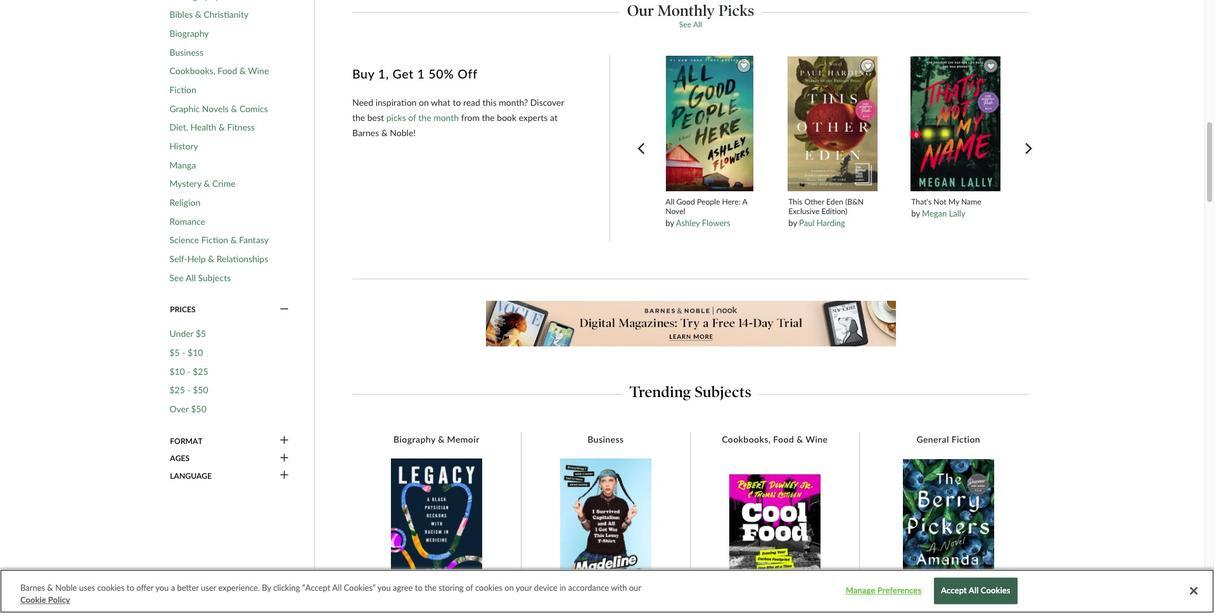 Task type: locate. For each thing, give the bounding box(es) containing it.
1 vertical spatial on
[[505, 583, 514, 593]]

barnes up cookie
[[20, 583, 45, 593]]

in
[[560, 583, 566, 593]]

$5 down under
[[170, 347, 180, 358]]

of right the storing
[[466, 583, 473, 593]]

device
[[534, 583, 558, 593]]

cookies left your
[[475, 583, 503, 593]]

graphic novels & comics
[[170, 103, 268, 114]]

0 horizontal spatial cookbooks, food & wine link
[[170, 65, 269, 77]]

the left the storing
[[425, 583, 437, 593]]

to left offer
[[127, 583, 134, 593]]

all down the 'help' at the top of page
[[186, 272, 196, 283]]

cookbooks,
[[170, 65, 215, 76], [722, 434, 771, 445]]

lally
[[949, 208, 966, 219]]

1 horizontal spatial wine
[[806, 434, 828, 445]]

1 you from the left
[[155, 583, 169, 593]]

0 vertical spatial plus image
[[280, 453, 289, 464]]

religion link
[[170, 197, 200, 208]]

all
[[693, 20, 702, 29], [666, 197, 675, 206], [186, 272, 196, 283], [332, 583, 342, 593], [969, 586, 979, 596]]

0 vertical spatial fiction
[[170, 84, 196, 95]]

1 vertical spatial of
[[466, 583, 473, 593]]

that's
[[912, 197, 932, 206]]

biography inside biography & memoir 'link'
[[394, 434, 436, 445]]

subjects right trending
[[695, 384, 752, 401]]

offer
[[136, 583, 154, 593]]

0 horizontal spatial see
[[170, 272, 184, 283]]

of inside barnes & noble uses cookies to offer you a better user experience. by clicking "accept all cookies" you agree to the storing of cookies on your device in accordance with our cookie policy
[[466, 583, 473, 593]]

ashley flowers link
[[676, 218, 731, 228]]

0 vertical spatial cookbooks, food & wine
[[170, 65, 269, 76]]

0 vertical spatial subjects
[[198, 272, 231, 283]]

1 vertical spatial fiction
[[201, 235, 228, 245]]

self-help & relationships link
[[170, 254, 268, 265]]

0 horizontal spatial cookbooks, food & wine
[[170, 65, 269, 76]]

$10
[[188, 347, 203, 358], [170, 366, 185, 377]]

edition)
[[822, 207, 848, 216]]

1 horizontal spatial $5
[[196, 329, 206, 339]]

by inside all good people here: a novel by ashley flowers
[[666, 218, 674, 228]]

bibles & christianity link
[[170, 9, 249, 20]]

0 vertical spatial $10
[[188, 347, 203, 358]]

our
[[627, 1, 654, 20]]

0 horizontal spatial by
[[666, 218, 674, 228]]

this other eden (b&n exclusive edition) by paul harding
[[789, 197, 864, 228]]

month
[[434, 112, 459, 123]]

off
[[458, 67, 478, 81]]

see all subjects link
[[170, 272, 231, 283]]

to left read
[[453, 97, 461, 108]]

accordance
[[568, 583, 609, 593]]

plus image for ages
[[280, 453, 289, 464]]

business link
[[170, 47, 203, 58], [581, 434, 630, 445]]

1 horizontal spatial business
[[588, 434, 624, 445]]

1 horizontal spatial by
[[789, 218, 797, 228]]

1 horizontal spatial you
[[378, 583, 391, 593]]

by
[[262, 583, 271, 593]]

1 horizontal spatial cookbooks,
[[722, 434, 771, 445]]

1 horizontal spatial cookies
[[475, 583, 503, 593]]

of right picks
[[408, 112, 416, 123]]

fiction link
[[170, 84, 196, 95]]

here:
[[722, 197, 741, 206]]

on left your
[[505, 583, 514, 593]]

from the book experts at barnes & noble!
[[352, 112, 558, 138]]

0 vertical spatial food
[[218, 65, 237, 76]]

other
[[805, 197, 825, 206]]

$50 inside "over $50" link
[[191, 404, 207, 415]]

on inside the need inspiration on what to read this month? discover the best
[[419, 97, 429, 108]]

0 vertical spatial cookbooks,
[[170, 65, 215, 76]]

fiction up graphic
[[170, 84, 196, 95]]

0 horizontal spatial of
[[408, 112, 416, 123]]

general fiction
[[917, 434, 981, 445]]

subjects down self-help & relationships link
[[198, 272, 231, 283]]

1 horizontal spatial biography
[[394, 434, 436, 445]]

1 vertical spatial $25
[[170, 385, 185, 396]]

0 horizontal spatial fiction
[[170, 84, 196, 95]]

plus image
[[280, 453, 289, 464], [280, 470, 289, 482]]

1 plus image from the top
[[280, 453, 289, 464]]

$50
[[193, 385, 208, 396], [191, 404, 207, 415]]

&
[[195, 9, 202, 20], [240, 65, 246, 76], [231, 103, 237, 114], [219, 122, 225, 133], [381, 127, 388, 138], [204, 178, 210, 189], [231, 235, 237, 245], [208, 254, 214, 264], [438, 434, 445, 445], [797, 434, 804, 445], [47, 583, 53, 593]]

all good people here: a novel image
[[665, 55, 754, 192]]

graphic
[[170, 103, 200, 114]]

1 horizontal spatial $25
[[193, 366, 208, 377]]

0 horizontal spatial you
[[155, 583, 169, 593]]

$25 - $50
[[170, 385, 208, 396]]

$10 down $5 - $10 link
[[170, 366, 185, 377]]

picks of the month link
[[386, 112, 459, 123]]

mystery
[[170, 178, 201, 189]]

1 vertical spatial cookbooks,
[[722, 434, 771, 445]]

this other eden (b&n exclusive edition) link
[[789, 197, 877, 216]]

romance link
[[170, 216, 205, 227]]

biography & memoir link
[[387, 434, 486, 445]]

1 horizontal spatial barnes
[[352, 127, 379, 138]]

0 horizontal spatial biography
[[170, 28, 209, 39]]

barnes
[[352, 127, 379, 138], [20, 583, 45, 593]]

0 vertical spatial business link
[[170, 47, 203, 58]]

cookies right uses
[[97, 583, 125, 593]]

& inside from the book experts at barnes & noble!
[[381, 127, 388, 138]]

see down the monthly
[[679, 20, 692, 29]]

fiction inside "link"
[[201, 235, 228, 245]]

- down $10 - $25 link
[[187, 385, 191, 396]]

see down "self-"
[[170, 272, 184, 283]]

- down under
[[182, 347, 185, 358]]

1 vertical spatial biography
[[394, 434, 436, 445]]

prices button
[[170, 304, 290, 316]]

$10 up $10 - $25
[[188, 347, 203, 358]]

0 vertical spatial on
[[419, 97, 429, 108]]

0 vertical spatial business
[[170, 47, 203, 57]]

0 vertical spatial $5
[[196, 329, 206, 339]]

0 vertical spatial -
[[182, 347, 185, 358]]

1 vertical spatial subjects
[[695, 384, 752, 401]]

1 horizontal spatial subjects
[[695, 384, 752, 401]]

0 vertical spatial biography
[[170, 28, 209, 39]]

novel
[[666, 207, 686, 216]]

- up $25 - $50
[[187, 366, 191, 377]]

get
[[393, 67, 414, 81]]

1 vertical spatial see
[[170, 272, 184, 283]]

1 horizontal spatial fiction
[[201, 235, 228, 245]]

under $5
[[170, 329, 206, 339]]

monthly
[[658, 1, 715, 20]]

$5 right under
[[196, 329, 206, 339]]

all good people here: a novel by ashley flowers
[[666, 197, 747, 228]]

business image
[[560, 459, 652, 597]]

you left agree
[[378, 583, 391, 593]]

1 vertical spatial $50
[[191, 404, 207, 415]]

month?
[[499, 97, 528, 108]]

accept all cookies button
[[934, 579, 1018, 605]]

the inside barnes & noble uses cookies to offer you a better user experience. by clicking "accept all cookies" you agree to the storing of cookies on your device in accordance with our cookie policy
[[425, 583, 437, 593]]

$50 right over at the left
[[191, 404, 207, 415]]

cookbooks, food & wine
[[170, 65, 269, 76], [722, 434, 828, 445]]

0 horizontal spatial wine
[[248, 65, 269, 76]]

history link
[[170, 141, 198, 152]]

all up novel
[[666, 197, 675, 206]]

better
[[177, 583, 199, 593]]

2 vertical spatial -
[[187, 385, 191, 396]]

by down novel
[[666, 218, 674, 228]]

2 vertical spatial fiction
[[952, 434, 981, 445]]

advertisement element
[[352, 301, 1029, 347]]

the down need
[[352, 112, 365, 123]]

paul harding link
[[799, 218, 845, 228]]

megan lally link
[[922, 208, 966, 219]]

to right agree
[[415, 583, 423, 593]]

1 vertical spatial food
[[774, 434, 794, 445]]

fiction up self-help & relationships
[[201, 235, 228, 245]]

cookie
[[20, 595, 46, 606]]

exclusive
[[789, 207, 820, 216]]

with
[[611, 583, 627, 593]]

0 horizontal spatial cookies
[[97, 583, 125, 593]]

0 horizontal spatial food
[[218, 65, 237, 76]]

fantasy
[[239, 235, 269, 245]]

food
[[218, 65, 237, 76], [774, 434, 794, 445]]

& inside 'link'
[[438, 434, 445, 445]]

inspiration
[[376, 97, 417, 108]]

fitness
[[227, 122, 255, 133]]

1 vertical spatial cookbooks, food & wine
[[722, 434, 828, 445]]

you left a
[[155, 583, 169, 593]]

1 vertical spatial business link
[[581, 434, 630, 445]]

biography for biography & memoir
[[394, 434, 436, 445]]

$25 up over at the left
[[170, 385, 185, 396]]

2 horizontal spatial by
[[912, 208, 920, 219]]

picks
[[719, 1, 754, 20]]

to
[[453, 97, 461, 108], [127, 583, 134, 593], [415, 583, 423, 593]]

picks
[[386, 112, 406, 123]]

the
[[352, 112, 365, 123], [419, 112, 431, 123], [482, 112, 495, 123], [425, 583, 437, 593]]

1 horizontal spatial food
[[774, 434, 794, 445]]

0 vertical spatial $50
[[193, 385, 208, 396]]

format
[[170, 437, 203, 446]]

agree
[[393, 583, 413, 593]]

on up picks of the month
[[419, 97, 429, 108]]

by inside this other eden (b&n exclusive edition) by paul harding
[[789, 218, 797, 228]]

1 vertical spatial barnes
[[20, 583, 45, 593]]

$50 down $10 - $25 link
[[193, 385, 208, 396]]

by down that's
[[912, 208, 920, 219]]

fiction for general fiction
[[952, 434, 981, 445]]

prices
[[170, 305, 196, 315]]

$5 inside $5 - $10 link
[[170, 347, 180, 358]]

- for $5
[[182, 347, 185, 358]]

barnes down best
[[352, 127, 379, 138]]

by left paul
[[789, 218, 797, 228]]

ages button
[[170, 453, 290, 464]]

1 vertical spatial $5
[[170, 347, 180, 358]]

all right "accept
[[332, 583, 342, 593]]

0 horizontal spatial on
[[419, 97, 429, 108]]

the down this
[[482, 112, 495, 123]]

0 horizontal spatial $5
[[170, 347, 180, 358]]

memoir
[[447, 434, 480, 445]]

experts
[[519, 112, 548, 123]]

biography left memoir in the left bottom of the page
[[394, 434, 436, 445]]

1 vertical spatial plus image
[[280, 470, 289, 482]]

self-
[[170, 254, 187, 264]]

1 vertical spatial cookbooks, food & wine link
[[716, 434, 834, 445]]

user
[[201, 583, 216, 593]]

0 vertical spatial see
[[679, 20, 692, 29]]

1 horizontal spatial business link
[[581, 434, 630, 445]]

comics
[[240, 103, 268, 114]]

0 horizontal spatial barnes
[[20, 583, 45, 593]]

all down the monthly
[[693, 20, 702, 29]]

1 vertical spatial wine
[[806, 434, 828, 445]]

0 horizontal spatial business
[[170, 47, 203, 57]]

1 vertical spatial -
[[187, 366, 191, 377]]

minus image
[[280, 304, 289, 316]]

2 horizontal spatial to
[[453, 97, 461, 108]]

0 vertical spatial wine
[[248, 65, 269, 76]]

0 vertical spatial barnes
[[352, 127, 379, 138]]

1 horizontal spatial on
[[505, 583, 514, 593]]

0 horizontal spatial $10
[[170, 366, 185, 377]]

1 vertical spatial business
[[588, 434, 624, 445]]

biography & memoir image
[[391, 459, 482, 597]]

1 horizontal spatial of
[[466, 583, 473, 593]]

2 horizontal spatial fiction
[[952, 434, 981, 445]]

1 horizontal spatial see
[[679, 20, 692, 29]]

1 horizontal spatial cookbooks, food & wine link
[[716, 434, 834, 445]]

biography down bibles
[[170, 28, 209, 39]]

$25 up $25 - $50
[[193, 366, 208, 377]]

1 horizontal spatial cookbooks, food & wine
[[722, 434, 828, 445]]

plus image for language
[[280, 470, 289, 482]]

0 horizontal spatial business link
[[170, 47, 203, 58]]

picks of the month
[[386, 112, 459, 123]]

fiction right general at the bottom of the page
[[952, 434, 981, 445]]

this
[[789, 197, 803, 206]]

by
[[912, 208, 920, 219], [666, 218, 674, 228], [789, 218, 797, 228]]

2 plus image from the top
[[280, 470, 289, 482]]

all right accept
[[969, 586, 979, 596]]

mystery & crime
[[170, 178, 236, 189]]

$5 - $10
[[170, 347, 203, 358]]



Task type: describe. For each thing, give the bounding box(es) containing it.
megan
[[922, 208, 947, 219]]

relationships
[[217, 254, 268, 264]]

general fiction image
[[903, 459, 994, 596]]

see all subjects
[[170, 272, 231, 283]]

plus image
[[280, 436, 289, 447]]

trending subjects
[[630, 384, 752, 401]]

health
[[190, 122, 216, 133]]

eden
[[827, 197, 844, 206]]

over $50 link
[[170, 404, 207, 415]]

see inside the our monthly picks see all
[[679, 20, 692, 29]]

noble!
[[390, 127, 416, 138]]

0 vertical spatial of
[[408, 112, 416, 123]]

1 vertical spatial $10
[[170, 366, 185, 377]]

2 you from the left
[[378, 583, 391, 593]]

graphic novels & comics link
[[170, 103, 268, 114]]

diet, health & fitness
[[170, 122, 255, 133]]

business for business link to the left
[[170, 47, 203, 57]]

that's not my name link
[[912, 197, 1000, 207]]

cookbooks, food & wine image
[[729, 475, 821, 581]]

self-help & relationships
[[170, 254, 268, 264]]

& inside 'link'
[[219, 122, 225, 133]]

- for $25
[[187, 385, 191, 396]]

barnes inside barnes & noble uses cookies to offer you a better user experience. by clicking "accept all cookies" you agree to the storing of cookies on your device in accordance with our cookie policy
[[20, 583, 45, 593]]

0 horizontal spatial to
[[127, 583, 134, 593]]

not
[[934, 197, 947, 206]]

storing
[[439, 583, 464, 593]]

diet,
[[170, 122, 188, 133]]

diet, health & fitness link
[[170, 122, 255, 133]]

need
[[352, 97, 373, 108]]

history
[[170, 141, 198, 151]]

that's not my name image
[[910, 56, 1001, 192]]

- for $10
[[187, 366, 191, 377]]

privacy alert dialog
[[0, 570, 1214, 614]]

bibles
[[170, 9, 193, 20]]

experience.
[[218, 583, 260, 593]]

what
[[431, 97, 451, 108]]

all inside the our monthly picks see all
[[693, 20, 702, 29]]

our monthly picks see all
[[627, 1, 754, 29]]

1
[[417, 67, 425, 81]]

mystery & crime link
[[170, 178, 236, 189]]

the inside from the book experts at barnes & noble!
[[482, 112, 495, 123]]

help
[[187, 254, 206, 264]]

$25 - $50 link
[[170, 385, 208, 396]]

this other eden (b&n exclusive edition) image
[[787, 56, 878, 192]]

best
[[367, 112, 384, 123]]

trending subjects section
[[352, 380, 1029, 401]]

$10 - $25
[[170, 366, 208, 377]]

all inside barnes & noble uses cookies to offer you a better user experience. by clicking "accept all cookies" you agree to the storing of cookies on your device in accordance with our cookie policy
[[332, 583, 342, 593]]

business for business link to the right
[[588, 434, 624, 445]]

the left month in the top left of the page
[[419, 112, 431, 123]]

crime
[[212, 178, 236, 189]]

book
[[497, 112, 517, 123]]

"accept
[[302, 583, 330, 593]]

a
[[171, 583, 175, 593]]

novels
[[202, 103, 229, 114]]

over $50
[[170, 404, 207, 415]]

1 cookies from the left
[[97, 583, 125, 593]]

on inside barnes & noble uses cookies to offer you a better user experience. by clicking "accept all cookies" you agree to the storing of cookies on your device in accordance with our cookie policy
[[505, 583, 514, 593]]

1,
[[378, 67, 389, 81]]

fiction for science fiction & fantasy
[[201, 235, 228, 245]]

barnes & noble uses cookies to offer you a better user experience. by clicking "accept all cookies" you agree to the storing of cookies on your device in accordance with our cookie policy
[[20, 583, 641, 606]]

1 horizontal spatial to
[[415, 583, 423, 593]]

by for paul harding
[[789, 218, 797, 228]]

this
[[483, 97, 497, 108]]

to inside the need inspiration on what to read this month? discover the best
[[453, 97, 461, 108]]

subjects inside section
[[695, 384, 752, 401]]

2 cookies from the left
[[475, 583, 503, 593]]

accept
[[941, 586, 967, 596]]

& inside "link"
[[231, 235, 237, 245]]

your
[[516, 583, 532, 593]]

0 vertical spatial cookbooks, food & wine link
[[170, 65, 269, 77]]

buy 1, get 1 50% off
[[352, 67, 478, 81]]

format button
[[170, 436, 290, 447]]

manage preferences
[[846, 586, 922, 596]]

by inside that's not my name by megan lally
[[912, 208, 920, 219]]

biography link
[[170, 28, 209, 39]]

religion
[[170, 197, 200, 208]]

over
[[170, 404, 189, 415]]

a
[[743, 197, 747, 206]]

manga
[[170, 159, 196, 170]]

cookies"
[[344, 583, 376, 593]]

bibles & christianity
[[170, 9, 249, 20]]

all inside all good people here: a novel by ashley flowers
[[666, 197, 675, 206]]

biography for biography link
[[170, 28, 209, 39]]

$5 - $10 link
[[170, 347, 203, 358]]

general fiction link
[[910, 434, 987, 445]]

$5 inside under $5 link
[[196, 329, 206, 339]]

& inside barnes & noble uses cookies to offer you a better user experience. by clicking "accept all cookies" you agree to the storing of cookies on your device in accordance with our cookie policy
[[47, 583, 53, 593]]

ages
[[170, 454, 190, 463]]

discover
[[530, 97, 564, 108]]

0 horizontal spatial $25
[[170, 385, 185, 396]]

flowers
[[702, 218, 731, 228]]

all inside see all subjects link
[[186, 272, 196, 283]]

cookies
[[981, 586, 1011, 596]]

0 horizontal spatial cookbooks,
[[170, 65, 215, 76]]

people
[[697, 197, 720, 206]]

manage
[[846, 586, 876, 596]]

harding
[[817, 218, 845, 228]]

biography & memoir
[[394, 434, 480, 445]]

preferences
[[878, 586, 922, 596]]

1 horizontal spatial $10
[[188, 347, 203, 358]]

paul
[[799, 218, 815, 228]]

that's not my name by megan lally
[[912, 197, 982, 219]]

noble
[[55, 583, 77, 593]]

50%
[[429, 67, 454, 81]]

by for ashley flowers
[[666, 218, 674, 228]]

need inspiration on what to read this month? discover the best
[[352, 97, 564, 123]]

all inside accept all cookies button
[[969, 586, 979, 596]]

$50 inside $25 - $50 link
[[193, 385, 208, 396]]

christianity
[[204, 9, 249, 20]]

0 vertical spatial $25
[[193, 366, 208, 377]]

$10 - $25 link
[[170, 366, 208, 377]]

name
[[962, 197, 982, 206]]

the inside the need inspiration on what to read this month? discover the best
[[352, 112, 365, 123]]

barnes inside from the book experts at barnes & noble!
[[352, 127, 379, 138]]

our
[[629, 583, 641, 593]]

buy
[[352, 67, 375, 81]]

language button
[[170, 470, 290, 482]]

my
[[949, 197, 960, 206]]

under $5 link
[[170, 329, 206, 340]]

0 horizontal spatial subjects
[[198, 272, 231, 283]]



Task type: vqa. For each thing, say whether or not it's contained in the screenshot.
Gift to the middle
no



